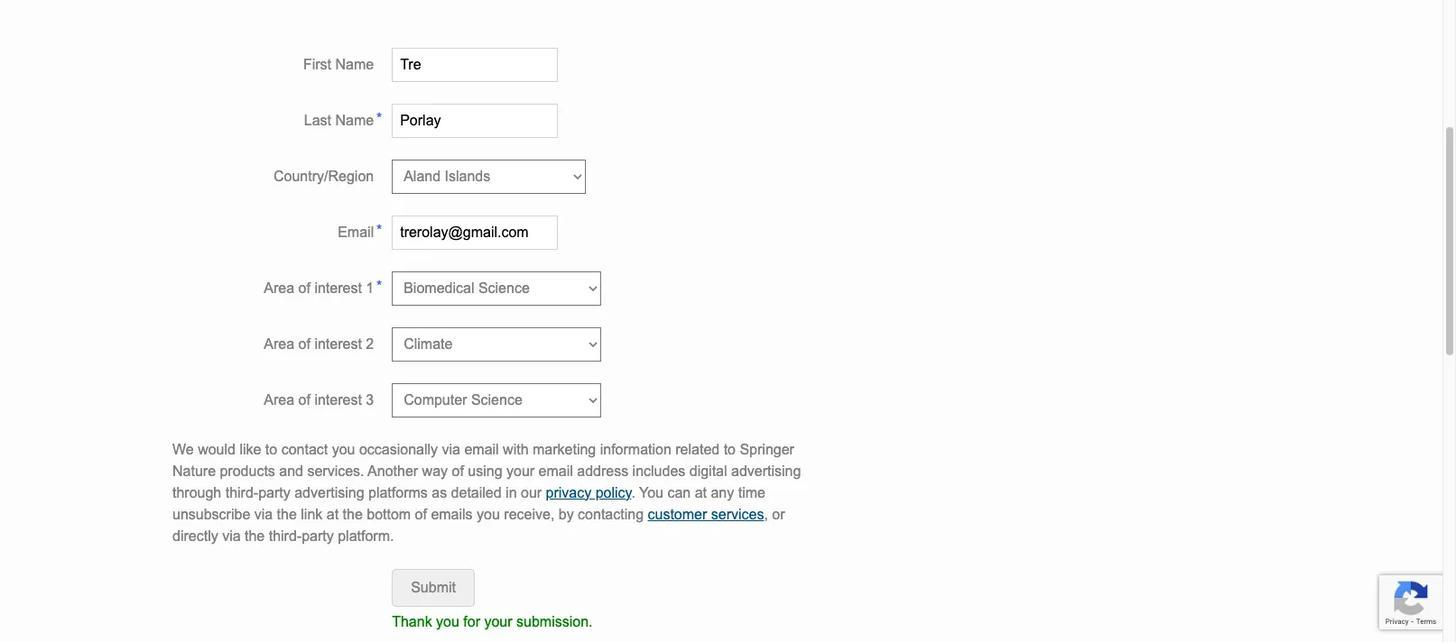 Task type: vqa. For each thing, say whether or not it's contained in the screenshot.
information
yes



Task type: locate. For each thing, give the bounding box(es) containing it.
0 vertical spatial area
[[264, 281, 295, 296]]

0 horizontal spatial advertising
[[295, 486, 364, 501]]

privacy policy
[[546, 486, 632, 501]]

in
[[506, 486, 517, 501]]

2 horizontal spatial you
[[477, 507, 500, 523]]

detailed
[[451, 486, 502, 501]]

of right way
[[452, 464, 464, 479]]

2 vertical spatial interest
[[315, 393, 362, 408]]

of left the emails
[[415, 507, 427, 523]]

3 area from the top
[[264, 393, 295, 408]]

interest left "3"
[[315, 393, 362, 408]]

via down products
[[254, 507, 273, 523]]

via up way
[[442, 442, 461, 458]]

1 area from the top
[[264, 281, 295, 296]]

0 vertical spatial email
[[465, 442, 499, 458]]

1 vertical spatial email
[[539, 464, 573, 479]]

email up 'using'
[[465, 442, 499, 458]]

information
[[600, 442, 672, 458]]

0 vertical spatial name
[[335, 57, 374, 72]]

area of interest 3
[[264, 393, 374, 408]]

0 vertical spatial party
[[258, 486, 291, 501]]

privacy
[[546, 486, 592, 501]]

0 vertical spatial your
[[507, 464, 535, 479]]

you down "detailed"
[[477, 507, 500, 523]]

0 horizontal spatial third-
[[225, 486, 258, 501]]

2 vertical spatial area
[[264, 393, 295, 408]]

third- inside we would like to contact you occasionally via email with marketing information related to springer nature products and services. another way of using your email address includes digital advertising through third-party advertising platforms as detailed in our
[[225, 486, 258, 501]]

0 horizontal spatial via
[[222, 529, 241, 544]]

policy
[[596, 486, 632, 501]]

advertising
[[731, 464, 801, 479], [295, 486, 364, 501]]

via for the
[[254, 507, 273, 523]]

advertising down services.
[[295, 486, 364, 501]]

0 horizontal spatial the
[[245, 529, 265, 544]]

1 vertical spatial area
[[264, 337, 295, 352]]

you up services.
[[332, 442, 355, 458]]

third- down link
[[269, 529, 302, 544]]

0 horizontal spatial to
[[265, 442, 277, 458]]

receive,
[[504, 507, 555, 523]]

name right first
[[335, 57, 374, 72]]

we would like to contact you occasionally via email with marketing information related to springer nature products and services. another way of using your email address includes digital advertising through third-party advertising platforms as detailed in our
[[172, 442, 801, 501]]

2 horizontal spatial via
[[442, 442, 461, 458]]

your inside we would like to contact you occasionally via email with marketing information related to springer nature products and services. another way of using your email address includes digital advertising through third-party advertising platforms as detailed in our
[[507, 464, 535, 479]]

third- down products
[[225, 486, 258, 501]]

related
[[676, 442, 720, 458]]

0 horizontal spatial party
[[258, 486, 291, 501]]

of down area of interest 1
[[299, 337, 311, 352]]

another
[[368, 464, 418, 479]]

2 interest from the top
[[315, 337, 362, 352]]

of
[[299, 281, 311, 296], [299, 337, 311, 352], [299, 393, 311, 408], [452, 464, 464, 479], [415, 507, 427, 523]]

3
[[366, 393, 374, 408]]

area for area of interest 3
[[264, 393, 295, 408]]

area for area of interest 1
[[264, 281, 295, 296]]

0 vertical spatial at
[[695, 486, 707, 501]]

way
[[422, 464, 448, 479]]

like
[[240, 442, 261, 458]]

advertising down springer
[[731, 464, 801, 479]]

1 horizontal spatial party
[[302, 529, 334, 544]]

area of interest 2
[[264, 337, 374, 352]]

privacy policy link
[[546, 486, 632, 501]]

party
[[258, 486, 291, 501], [302, 529, 334, 544]]

party down link
[[302, 529, 334, 544]]

address
[[577, 464, 629, 479]]

Last Name text field
[[392, 104, 558, 138]]

via
[[442, 442, 461, 458], [254, 507, 273, 523], [222, 529, 241, 544]]

the left link
[[277, 507, 297, 523]]

your right for
[[484, 615, 513, 630]]

0 vertical spatial interest
[[315, 281, 362, 296]]

third-
[[225, 486, 258, 501], [269, 529, 302, 544]]

area up area of interest 2 on the bottom of the page
[[264, 281, 295, 296]]

1 name from the top
[[335, 57, 374, 72]]

interest left 1
[[315, 281, 362, 296]]

interest
[[315, 281, 362, 296], [315, 337, 362, 352], [315, 393, 362, 408]]

of for area of interest 2
[[299, 337, 311, 352]]

0 vertical spatial third-
[[225, 486, 258, 501]]

1 horizontal spatial to
[[724, 442, 736, 458]]

at
[[695, 486, 707, 501], [327, 507, 339, 523]]

1 horizontal spatial third-
[[269, 529, 302, 544]]

0 vertical spatial you
[[332, 442, 355, 458]]

via down unsubscribe
[[222, 529, 241, 544]]

2 horizontal spatial the
[[343, 507, 363, 523]]

your
[[507, 464, 535, 479], [484, 615, 513, 630]]

via inside we would like to contact you occasionally via email with marketing information related to springer nature products and services. another way of using your email address includes digital advertising through third-party advertising platforms as detailed in our
[[442, 442, 461, 458]]

interest for 2
[[315, 337, 362, 352]]

to
[[265, 442, 277, 458], [724, 442, 736, 458]]

1 vertical spatial via
[[254, 507, 273, 523]]

1 vertical spatial party
[[302, 529, 334, 544]]

party down and
[[258, 486, 291, 501]]

submit button
[[392, 570, 475, 608]]

using
[[468, 464, 503, 479]]

1 horizontal spatial you
[[436, 615, 460, 630]]

0 vertical spatial via
[[442, 442, 461, 458]]

2 vertical spatial via
[[222, 529, 241, 544]]

submit
[[411, 580, 456, 596]]

area up contact
[[264, 393, 295, 408]]

link
[[301, 507, 323, 523]]

2 area from the top
[[264, 337, 295, 352]]

through
[[172, 486, 221, 501]]

you inside . you can at any time unsubscribe via the link at the bottom of emails you receive, by contacting
[[477, 507, 500, 523]]

of up area of interest 2 on the bottom of the page
[[299, 281, 311, 296]]

3 interest from the top
[[315, 393, 362, 408]]

area
[[264, 281, 295, 296], [264, 337, 295, 352], [264, 393, 295, 408]]

at right link
[[327, 507, 339, 523]]

via inside . you can at any time unsubscribe via the link at the bottom of emails you receive, by contacting
[[254, 507, 273, 523]]

last name
[[304, 113, 374, 128]]

1 vertical spatial name
[[335, 113, 374, 128]]

contact
[[281, 442, 328, 458]]

the up platform.
[[343, 507, 363, 523]]

customer
[[648, 507, 707, 523]]

interest left 2
[[315, 337, 362, 352]]

1 horizontal spatial email
[[539, 464, 573, 479]]

1 vertical spatial third-
[[269, 529, 302, 544]]

party inside we would like to contact you occasionally via email with marketing information related to springer nature products and services. another way of using your email address includes digital advertising through third-party advertising platforms as detailed in our
[[258, 486, 291, 501]]

email
[[338, 225, 374, 240]]

party inside , or directly via the third-party platform.
[[302, 529, 334, 544]]

email down marketing
[[539, 464, 573, 479]]

0 horizontal spatial you
[[332, 442, 355, 458]]

time
[[738, 486, 766, 501]]

to up digital in the left bottom of the page
[[724, 442, 736, 458]]

area down area of interest 1
[[264, 337, 295, 352]]

name right the last
[[335, 113, 374, 128]]

your down with
[[507, 464, 535, 479]]

1 vertical spatial at
[[327, 507, 339, 523]]

the
[[277, 507, 297, 523], [343, 507, 363, 523], [245, 529, 265, 544]]

0 horizontal spatial at
[[327, 507, 339, 523]]

of for area of interest 1
[[299, 281, 311, 296]]

area of interest 1
[[264, 281, 374, 296]]

of up contact
[[299, 393, 311, 408]]

with
[[503, 442, 529, 458]]

contacting
[[578, 507, 644, 523]]

as
[[432, 486, 447, 501]]

name for last name
[[335, 113, 374, 128]]

marketing
[[533, 442, 596, 458]]

email
[[465, 442, 499, 458], [539, 464, 573, 479]]

can
[[668, 486, 691, 501]]

1 vertical spatial interest
[[315, 337, 362, 352]]

you left for
[[436, 615, 460, 630]]

the down unsubscribe
[[245, 529, 265, 544]]

1 horizontal spatial via
[[254, 507, 273, 523]]

.
[[632, 486, 636, 501]]

you inside we would like to contact you occasionally via email with marketing information related to springer nature products and services. another way of using your email address includes digital advertising through third-party advertising platforms as detailed in our
[[332, 442, 355, 458]]

1 vertical spatial you
[[477, 507, 500, 523]]

0 vertical spatial advertising
[[731, 464, 801, 479]]

1 horizontal spatial at
[[695, 486, 707, 501]]

1 vertical spatial advertising
[[295, 486, 364, 501]]

occasionally
[[359, 442, 438, 458]]

name
[[335, 57, 374, 72], [335, 113, 374, 128]]

1 interest from the top
[[315, 281, 362, 296]]

2 vertical spatial you
[[436, 615, 460, 630]]

to right 'like'
[[265, 442, 277, 458]]

customer services
[[648, 507, 764, 523]]

and
[[279, 464, 303, 479]]

at left any
[[695, 486, 707, 501]]

you
[[332, 442, 355, 458], [477, 507, 500, 523], [436, 615, 460, 630]]

2 name from the top
[[335, 113, 374, 128]]

nature
[[172, 464, 216, 479]]



Task type: describe. For each thing, give the bounding box(es) containing it.
of inside . you can at any time unsubscribe via the link at the bottom of emails you receive, by contacting
[[415, 507, 427, 523]]

services
[[711, 507, 764, 523]]

interest for 3
[[315, 393, 362, 408]]

any
[[711, 486, 734, 501]]

of inside we would like to contact you occasionally via email with marketing information related to springer nature products and services. another way of using your email address includes digital advertising through third-party advertising platforms as detailed in our
[[452, 464, 464, 479]]

submission.
[[517, 615, 593, 630]]

area for area of interest 2
[[264, 337, 295, 352]]

would
[[198, 442, 236, 458]]

for
[[464, 615, 480, 630]]

1 to from the left
[[265, 442, 277, 458]]

1 vertical spatial your
[[484, 615, 513, 630]]

last
[[304, 113, 331, 128]]

or
[[772, 507, 785, 523]]

thank you for your submission.
[[392, 615, 593, 630]]

,
[[764, 507, 768, 523]]

via for email
[[442, 442, 461, 458]]

First Name text field
[[392, 48, 558, 82]]

springer
[[740, 442, 795, 458]]

bottom
[[367, 507, 411, 523]]

services.
[[307, 464, 364, 479]]

third- inside , or directly via the third-party platform.
[[269, 529, 302, 544]]

emails
[[431, 507, 473, 523]]

0 horizontal spatial email
[[465, 442, 499, 458]]

the inside , or directly via the third-party platform.
[[245, 529, 265, 544]]

. you can at any time unsubscribe via the link at the bottom of emails you receive, by contacting
[[172, 486, 766, 523]]

we
[[172, 442, 194, 458]]

of for area of interest 3
[[299, 393, 311, 408]]

2
[[366, 337, 374, 352]]

includes
[[633, 464, 686, 479]]

our
[[521, 486, 542, 501]]

2 to from the left
[[724, 442, 736, 458]]

directly
[[172, 529, 218, 544]]

1 horizontal spatial the
[[277, 507, 297, 523]]

by
[[559, 507, 574, 523]]

country/region
[[274, 169, 374, 184]]

digital
[[690, 464, 727, 479]]

, or directly via the third-party platform.
[[172, 507, 785, 544]]

customer services link
[[648, 507, 764, 523]]

1
[[366, 281, 374, 296]]

thank
[[392, 615, 432, 630]]

you
[[639, 486, 664, 501]]

first name
[[303, 57, 374, 72]]

platform.
[[338, 529, 394, 544]]

interest for 1
[[315, 281, 362, 296]]

first
[[303, 57, 331, 72]]

unsubscribe
[[172, 507, 250, 523]]

platforms
[[368, 486, 428, 501]]

name for first name
[[335, 57, 374, 72]]

1 horizontal spatial advertising
[[731, 464, 801, 479]]

Email email field
[[392, 216, 558, 250]]

products
[[220, 464, 275, 479]]

via inside , or directly via the third-party platform.
[[222, 529, 241, 544]]



